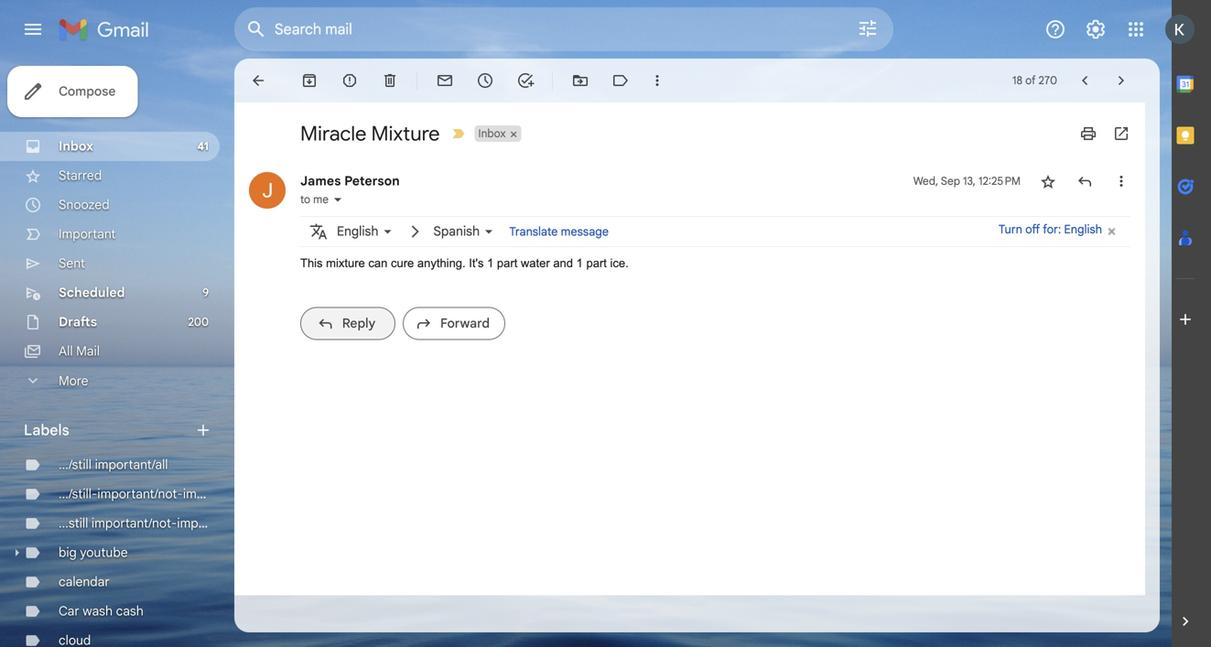 Task type: locate. For each thing, give the bounding box(es) containing it.
important link
[[59, 226, 116, 242]]

inbox inside button
[[479, 127, 506, 141]]

...still
[[59, 516, 88, 532]]

.../still-important/not-important link
[[59, 486, 240, 502]]

car
[[59, 604, 79, 620]]

inbox inside labels 'navigation'
[[59, 138, 93, 154]]

inbox button
[[475, 125, 508, 142]]

0 horizontal spatial 1
[[487, 256, 494, 270]]

0 horizontal spatial english
[[337, 223, 379, 239]]

.../still-
[[59, 486, 97, 502]]

snooze image
[[476, 71, 495, 90]]

important
[[59, 226, 116, 242]]

labels heading
[[24, 421, 194, 440]]

english inside list box
[[337, 223, 379, 239]]

0 vertical spatial important
[[183, 486, 240, 502]]

cure
[[391, 256, 414, 270]]

important/not- for ...still
[[92, 516, 177, 532]]

to
[[300, 193, 311, 207]]

inbox down snooze image
[[479, 127, 506, 141]]

important up ...still important/not-important
[[183, 486, 240, 502]]

.../still
[[59, 457, 92, 473]]

gmail image
[[59, 11, 158, 48]]

18
[[1013, 74, 1023, 87]]

english list box
[[337, 219, 397, 244]]

sep
[[941, 174, 961, 188]]

english
[[1065, 222, 1103, 237], [337, 223, 379, 239]]

inbox for inbox button
[[479, 127, 506, 141]]

0 vertical spatial important/not-
[[97, 486, 183, 502]]

inbox
[[479, 127, 506, 141], [59, 138, 93, 154]]

1 vertical spatial important
[[177, 516, 234, 532]]

part
[[497, 256, 518, 270], [587, 256, 607, 270]]

1 vertical spatial important/not-
[[92, 516, 177, 532]]

can
[[369, 256, 388, 270]]

None search field
[[234, 7, 894, 51]]

james
[[300, 173, 341, 189]]

forward link
[[403, 307, 506, 340]]

1 horizontal spatial 1
[[577, 256, 583, 270]]

sent
[[59, 256, 85, 272]]

more button
[[0, 366, 220, 396]]

important/not- down .../still-important/not-important on the bottom of the page
[[92, 516, 177, 532]]

it's
[[469, 256, 484, 270]]

part left 'ice.'
[[587, 256, 607, 270]]

1
[[487, 256, 494, 270], [577, 256, 583, 270]]

important/not- for .../still-
[[97, 486, 183, 502]]

and
[[553, 256, 573, 270]]

1 right it's
[[487, 256, 494, 270]]

turn
[[999, 222, 1023, 237]]

reply
[[342, 315, 376, 332]]

more
[[59, 373, 88, 389]]

starred link
[[59, 168, 102, 184]]

wed,
[[914, 174, 939, 188]]

1 right and at top left
[[577, 256, 583, 270]]

270
[[1039, 74, 1058, 87]]

tab list
[[1160, 59, 1212, 582]]

delete image
[[381, 71, 399, 90]]

calendar link
[[59, 574, 110, 590]]

0 horizontal spatial inbox
[[59, 138, 93, 154]]

important down .../still-important/not-important on the bottom of the page
[[177, 516, 234, 532]]

translate message
[[510, 224, 609, 239]]

car wash cash
[[59, 604, 144, 620]]

sent link
[[59, 256, 85, 272]]

0 horizontal spatial part
[[497, 256, 518, 270]]

important/not- up ...still important/not-important link
[[97, 486, 183, 502]]

all mail link
[[59, 343, 100, 359]]

9
[[203, 286, 209, 300]]

Search mail text field
[[275, 20, 806, 38]]

inbox up starred link
[[59, 138, 93, 154]]

english right for:
[[1065, 222, 1103, 237]]

1 horizontal spatial inbox
[[479, 127, 506, 141]]

scheduled link
[[59, 285, 125, 301]]

...still important/not-important link
[[59, 516, 234, 532]]

.../still-important/not-important
[[59, 486, 240, 502]]

all
[[59, 343, 73, 359]]

compose button
[[7, 66, 138, 117]]

cash
[[116, 604, 144, 620]]

for:
[[1043, 222, 1062, 237]]

this mixture can cure anything. it's 1 part water and 1 part ice.
[[300, 256, 629, 270]]

english up mixture
[[337, 223, 379, 239]]

add to tasks image
[[517, 71, 535, 90]]

important/not-
[[97, 486, 183, 502], [92, 516, 177, 532]]

main menu image
[[22, 18, 44, 40]]

1 part from the left
[[497, 256, 518, 270]]

search mail image
[[240, 13, 273, 46]]

1 horizontal spatial part
[[587, 256, 607, 270]]

important
[[183, 486, 240, 502], [177, 516, 234, 532]]

miracle mixture
[[300, 121, 440, 147]]

big
[[59, 545, 77, 561]]

part left the water
[[497, 256, 518, 270]]

big youtube link
[[59, 545, 128, 561]]

newer image
[[1076, 71, 1094, 90]]

james peterson
[[300, 173, 400, 189]]

support image
[[1045, 18, 1067, 40]]

wed, sep 13, 12:25 pm
[[914, 174, 1021, 188]]

spanish list box
[[434, 219, 498, 244]]

200
[[188, 315, 209, 329]]

compose
[[59, 83, 116, 99]]

off
[[1026, 222, 1041, 237]]

back to inbox image
[[249, 71, 267, 90]]

forward
[[441, 315, 490, 332]]



Task type: vqa. For each thing, say whether or not it's contained in the screenshot.
Back to Inbox Icon
yes



Task type: describe. For each thing, give the bounding box(es) containing it.
starred
[[59, 168, 102, 184]]

big youtube
[[59, 545, 128, 561]]

drafts
[[59, 314, 97, 330]]

important/all
[[95, 457, 168, 473]]

calendar
[[59, 574, 110, 590]]

important for ...still important/not-important
[[177, 516, 234, 532]]

settings image
[[1085, 18, 1107, 40]]

older image
[[1113, 71, 1131, 90]]

more image
[[648, 71, 667, 90]]

important for .../still-important/not-important
[[183, 486, 240, 502]]

to me
[[300, 193, 329, 207]]

snoozed link
[[59, 197, 110, 213]]

labels image
[[612, 71, 630, 90]]

wed, sep 13, 12:25 pm cell
[[914, 172, 1021, 190]]

...still important/not-important
[[59, 516, 234, 532]]

labels navigation
[[0, 59, 240, 647]]

.../still important/all
[[59, 457, 168, 473]]

car wash cash link
[[59, 604, 144, 620]]

move to image
[[571, 71, 590, 90]]

peterson
[[344, 173, 400, 189]]

all mail
[[59, 343, 100, 359]]

reply link
[[300, 307, 396, 340]]

translate
[[510, 224, 558, 239]]

13,
[[963, 174, 976, 188]]

labels
[[24, 421, 69, 440]]

mixture
[[371, 121, 440, 147]]

inbox link
[[59, 138, 93, 154]]

.../still important/all link
[[59, 457, 168, 473]]

ice.
[[610, 256, 629, 270]]

anything.
[[417, 256, 466, 270]]

1 1 from the left
[[487, 256, 494, 270]]

archive image
[[300, 71, 319, 90]]

of
[[1026, 74, 1036, 87]]

message
[[561, 224, 609, 239]]

advanced search options image
[[850, 10, 886, 47]]

scheduled
[[59, 285, 125, 301]]

turn off for: english
[[999, 222, 1103, 237]]

show details image
[[332, 194, 343, 205]]

Not starred checkbox
[[1039, 172, 1058, 190]]

41
[[197, 140, 209, 153]]

youtube
[[80, 545, 128, 561]]

2 part from the left
[[587, 256, 607, 270]]

me
[[313, 193, 329, 207]]

12:25 pm
[[979, 174, 1021, 188]]

water
[[521, 256, 550, 270]]

english option
[[337, 219, 379, 244]]

inbox for inbox link at the left
[[59, 138, 93, 154]]

report spam image
[[341, 71, 359, 90]]

drafts link
[[59, 314, 97, 330]]

spanish
[[434, 223, 480, 239]]

2 1 from the left
[[577, 256, 583, 270]]

this
[[300, 256, 323, 270]]

wash
[[83, 604, 113, 620]]

18 of 270
[[1013, 74, 1058, 87]]

mark as unread image
[[436, 71, 454, 90]]

1 horizontal spatial english
[[1065, 222, 1103, 237]]

spanish option
[[434, 219, 480, 244]]

snoozed
[[59, 197, 110, 213]]

mixture
[[326, 256, 365, 270]]

miracle
[[300, 121, 367, 147]]

mail
[[76, 343, 100, 359]]



